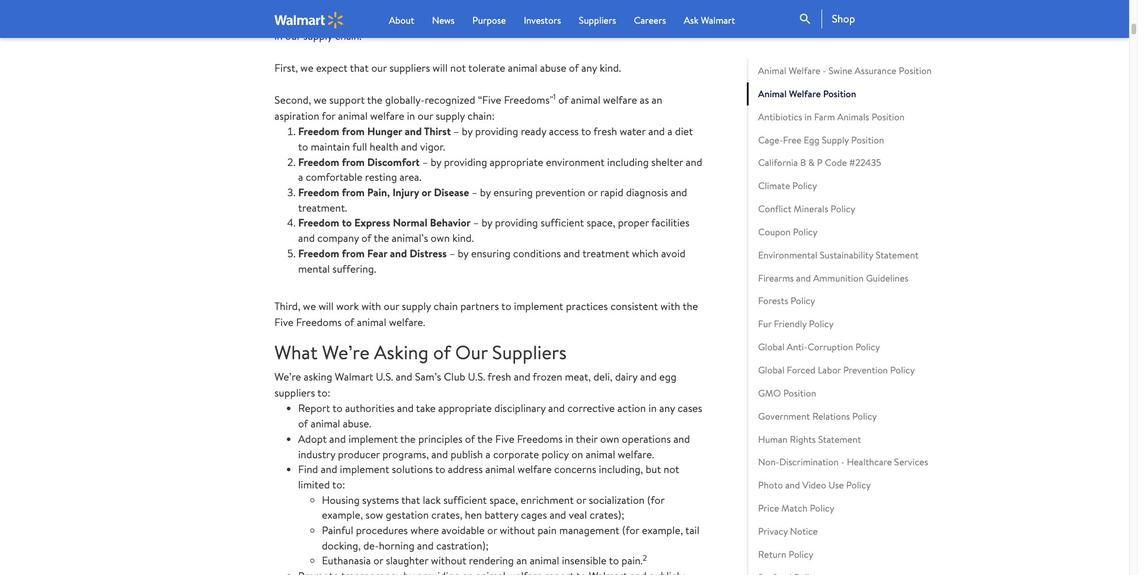 Task type: vqa. For each thing, say whether or not it's contained in the screenshot.


Task type: locate. For each thing, give the bounding box(es) containing it.
global inside "link"
[[759, 341, 785, 354]]

the inside 'second, we support the globally-recognized "five freedoms" 1'
[[367, 93, 383, 107]]

welfare. inside third, we will work with our supply chain partners to implement practices consistent with the five freedoms of animal welfare.
[[389, 315, 425, 330]]

five inside third, we will work with our supply chain partners to implement practices consistent with the five freedoms of animal welfare.
[[275, 315, 294, 330]]

1 horizontal spatial own
[[600, 432, 620, 447]]

animal's
[[392, 231, 428, 246]]

to inside third, we will work with our supply chain partners to implement practices consistent with the five freedoms of animal welfare.
[[502, 299, 512, 314]]

relations
[[813, 410, 851, 423]]

an right rendering
[[517, 554, 527, 568]]

1 vertical spatial appropriate
[[438, 401, 492, 416]]

sufficient inside "– by providing sufficient space, proper facilities and company of the animal's own kind."
[[541, 216, 584, 230]]

1 from from the top
[[342, 124, 365, 139]]

1 vertical spatial welfare
[[370, 109, 405, 124]]

- up use
[[841, 456, 845, 469]]

0 horizontal spatial statement
[[819, 433, 862, 446]]

providing for ready
[[475, 124, 519, 139]]

0 horizontal spatial kind.
[[453, 231, 474, 246]]

0 vertical spatial we
[[301, 61, 314, 75]]

notice
[[790, 525, 818, 538]]

suppliers up frozen
[[492, 339, 567, 365]]

the
[[367, 93, 383, 107], [374, 231, 389, 246], [683, 299, 698, 314], [401, 432, 416, 447], [478, 432, 493, 447]]

animal welfare - swine assurance position
[[759, 64, 932, 77]]

not
[[450, 61, 466, 75], [664, 462, 680, 477]]

guidelines
[[866, 271, 909, 284]]

we right 'third,'
[[303, 299, 316, 314]]

distress
[[410, 246, 447, 261]]

antibiotics in farm animals position
[[759, 110, 905, 123]]

ensuring
[[494, 185, 533, 200], [471, 246, 511, 261]]

ensuring for conditions
[[471, 246, 511, 261]]

we for third,
[[303, 299, 316, 314]]

0 horizontal spatial -
[[823, 64, 827, 77]]

any right abuse
[[582, 61, 597, 75]]

0 vertical spatial welfare
[[789, 64, 821, 77]]

position right animals
[[872, 110, 905, 123]]

1 horizontal spatial an
[[652, 93, 663, 107]]

disease
[[434, 185, 469, 200]]

welfare
[[603, 93, 637, 107], [370, 109, 405, 124], [518, 462, 552, 477]]

freedom up mental
[[298, 246, 339, 261]]

– right the behavior
[[473, 216, 479, 230]]

diet
[[675, 124, 693, 139]]

1 global from the top
[[759, 341, 785, 354]]

(for down crates);
[[622, 523, 640, 538]]

an right as at the top
[[652, 93, 663, 107]]

first,
[[275, 61, 298, 75]]

1 horizontal spatial example,
[[642, 523, 683, 538]]

position down swine
[[824, 87, 857, 100]]

freedom from pain, injury or disease
[[298, 185, 469, 200]]

of
[[569, 61, 579, 75], [559, 93, 569, 107], [362, 231, 372, 246], [345, 315, 354, 330], [433, 339, 451, 365], [298, 416, 308, 431], [465, 432, 475, 447]]

providing inside "– by providing sufficient space, proper facilities and company of the animal's own kind."
[[495, 216, 538, 230]]

the down freedom to express normal behavior
[[374, 231, 389, 246]]

thirst
[[424, 124, 451, 139]]

1 horizontal spatial with
[[661, 299, 681, 314]]

global
[[759, 341, 785, 354], [759, 364, 785, 377]]

2
[[643, 553, 647, 563]]

space,
[[587, 216, 616, 230], [490, 493, 518, 507]]

investors button
[[524, 13, 561, 27]]

partners
[[461, 299, 499, 314]]

position inside 'link'
[[824, 87, 857, 100]]

any left cases
[[660, 401, 675, 416]]

2 from from the top
[[342, 155, 365, 169]]

welfare left as at the top
[[603, 93, 637, 107]]

– inside "– by providing sufficient space, proper facilities and company of the animal's own kind."
[[473, 216, 479, 230]]

1 vertical spatial own
[[600, 432, 620, 447]]

0 vertical spatial kind.
[[600, 61, 621, 75]]

providing down chain: on the top left
[[475, 124, 519, 139]]

0 vertical spatial a
[[668, 124, 673, 139]]

0 vertical spatial welfare.
[[389, 315, 425, 330]]

-
[[823, 64, 827, 77], [841, 456, 845, 469]]

1 vertical spatial suppliers
[[492, 339, 567, 365]]

by for freedom from hunger and thirst
[[462, 124, 473, 139]]

0 horizontal spatial fresh
[[488, 370, 512, 385]]

2 horizontal spatial a
[[668, 124, 673, 139]]

to:
[[318, 386, 331, 401], [332, 477, 345, 492]]

maintain
[[311, 139, 350, 154]]

animal up the animal welfare position
[[759, 64, 787, 77]]

freedom down treatment.
[[298, 216, 339, 230]]

shelter
[[652, 155, 684, 169]]

0 horizontal spatial suppliers
[[275, 386, 315, 401]]

california b & p code #22435 link
[[747, 151, 967, 174]]

of right 1
[[559, 93, 569, 107]]

– by ensuring prevention or rapid diagnosis and treatment.
[[298, 185, 688, 215]]

gmo position link
[[747, 382, 967, 405]]

0 horizontal spatial without
[[431, 554, 467, 568]]

1 vertical spatial not
[[664, 462, 680, 477]]

mental
[[298, 261, 330, 276]]

ensuring inside the – by ensuring conditions and treatment which avoid mental suffering.
[[471, 246, 511, 261]]

statement for human rights statement
[[819, 433, 862, 446]]

0 vertical spatial own
[[431, 231, 450, 246]]

0 horizontal spatial welfare.
[[389, 315, 425, 330]]

own down the behavior
[[431, 231, 450, 246]]

to right partners
[[502, 299, 512, 314]]

4 from from the top
[[342, 246, 365, 261]]

of up publish
[[465, 432, 475, 447]]

our inside third, we will work with our supply chain partners to implement practices consistent with the five freedoms of animal welfare.
[[384, 299, 399, 314]]

1 vertical spatial space,
[[490, 493, 518, 507]]

1 vertical spatial providing
[[444, 155, 487, 169]]

our right work
[[384, 299, 399, 314]]

space, up battery
[[490, 493, 518, 507]]

policy up prevention
[[856, 341, 881, 354]]

0 vertical spatial implement
[[514, 299, 564, 314]]

suppliers inside what we're asking of our suppliers we're asking walmart u.s. and sam's club u.s. fresh and frozen meat, deli, dairy and egg suppliers to:
[[275, 386, 315, 401]]

appropriate inside – by providing appropriate environment including shelter and a comfortable resting area.
[[490, 155, 544, 169]]

1 horizontal spatial walmart
[[701, 14, 735, 27]]

welfare up hunger
[[370, 109, 405, 124]]

the inside third, we will work with our supply chain partners to implement practices consistent with the five freedoms of animal welfare.
[[683, 299, 698, 314]]

the right support
[[367, 93, 383, 107]]

with right consistent
[[661, 299, 681, 314]]

1 vertical spatial kind.
[[453, 231, 474, 246]]

0 horizontal spatial an
[[517, 554, 527, 568]]

expect
[[316, 61, 348, 75]]

procedures
[[356, 523, 408, 538]]

price match policy link
[[747, 497, 967, 520]]

1 vertical spatial example,
[[642, 523, 683, 538]]

animal inside animal welfare position 'link'
[[759, 87, 787, 100]]

conflict minerals policy
[[759, 202, 856, 215]]

coupon policy link
[[747, 221, 967, 244]]

government
[[759, 410, 811, 423]]

1 vertical spatial walmart
[[335, 370, 373, 385]]

suppliers
[[390, 61, 430, 75], [275, 386, 315, 401]]

not right the but
[[664, 462, 680, 477]]

0 vertical spatial walmart
[[701, 14, 735, 27]]

global for global anti-corruption policy
[[759, 341, 785, 354]]

animal up antibiotics on the top of the page
[[759, 87, 787, 100]]

0 vertical spatial will
[[433, 61, 448, 75]]

from for discomfort
[[342, 155, 365, 169]]

coupon
[[759, 225, 791, 238]]

support
[[329, 93, 365, 107]]

of right abuse
[[569, 61, 579, 75]]

we're
[[322, 339, 370, 365], [275, 370, 301, 385]]

supply left chain
[[402, 299, 431, 314]]

firearms and ammunition guidelines link
[[747, 267, 967, 290]]

hen
[[465, 508, 482, 523]]

forests policy
[[759, 294, 816, 307]]

comfortable
[[306, 170, 363, 185]]

forced
[[787, 364, 816, 377]]

0 horizontal spatial supply
[[402, 299, 431, 314]]

animal for animal welfare position
[[759, 87, 787, 100]]

policy
[[542, 447, 569, 462]]

third, we will work with our supply chain partners to implement practices consistent with the five freedoms of animal welfare.
[[275, 299, 698, 330]]

five up corporate
[[496, 432, 515, 447]]

0 horizontal spatial space,
[[490, 493, 518, 507]]

animal inside animal welfare - swine assurance position link
[[759, 64, 787, 77]]

by for freedom from pain, injury or disease
[[480, 185, 491, 200]]

ensuring inside "– by ensuring prevention or rapid diagnosis and treatment."
[[494, 185, 533, 200]]

1 horizontal spatial freedoms
[[517, 432, 563, 447]]

1 vertical spatial our
[[418, 109, 433, 124]]

five
[[275, 315, 294, 330], [496, 432, 515, 447]]

1 horizontal spatial to:
[[332, 477, 345, 492]]

animal left abuse
[[508, 61, 538, 75]]

conflict
[[759, 202, 792, 215]]

2 horizontal spatial welfare
[[603, 93, 637, 107]]

policy right use
[[847, 479, 871, 492]]

the down 'avoid'
[[683, 299, 698, 314]]

we right first, in the top left of the page
[[301, 61, 314, 75]]

walmart inside what we're asking of our suppliers we're asking walmart u.s. and sam's club u.s. fresh and frozen meat, deli, dairy and egg suppliers to:
[[335, 370, 373, 385]]

walmart right ask
[[701, 14, 735, 27]]

– right distress
[[450, 246, 455, 261]]

antibiotics in farm animals position link
[[747, 105, 967, 128]]

to left the maintain
[[298, 139, 308, 154]]

deli,
[[594, 370, 613, 385]]

we're up asking
[[322, 339, 370, 365]]

example, down housing at the left bottom of the page
[[322, 508, 363, 523]]

1 vertical spatial without
[[431, 554, 467, 568]]

statement
[[876, 248, 919, 261], [819, 433, 862, 446]]

1 horizontal spatial not
[[664, 462, 680, 477]]

we inside 'second, we support the globally-recognized "five freedoms" 1'
[[314, 93, 327, 107]]

fresh inside what we're asking of our suppliers we're asking walmart u.s. and sam's club u.s. fresh and frozen meat, deli, dairy and egg suppliers to:
[[488, 370, 512, 385]]

3 freedom from the top
[[298, 185, 339, 200]]

1 vertical spatial that
[[402, 493, 420, 507]]

a left diet
[[668, 124, 673, 139]]

human
[[759, 433, 788, 446]]

5 freedom from the top
[[298, 246, 339, 261]]

1 horizontal spatial suppliers
[[579, 14, 616, 27]]

1 vertical spatial supply
[[402, 299, 431, 314]]

or down battery
[[488, 523, 497, 538]]

of down express
[[362, 231, 372, 246]]

– inside "– by ensuring prevention or rapid diagnosis and treatment."
[[472, 185, 478, 200]]

in inside of animal welfare as an aspiration for animal welfare in our supply chain:
[[407, 109, 415, 124]]

1 vertical spatial sufficient
[[444, 493, 487, 507]]

0 vertical spatial freedoms
[[296, 315, 342, 330]]

by down chain: on the top left
[[462, 124, 473, 139]]

0 horizontal spatial sufficient
[[444, 493, 487, 507]]

frozen
[[533, 370, 563, 385]]

"five
[[478, 93, 502, 107]]

1 animal from the top
[[759, 64, 787, 77]]

by inside "– by ensuring prevention or rapid diagnosis and treatment."
[[480, 185, 491, 200]]

0 horizontal spatial walmart
[[335, 370, 373, 385]]

by inside – by providing ready access to fresh water and a diet to maintain full health and vigor.
[[462, 124, 473, 139]]

0 vertical spatial without
[[500, 523, 535, 538]]

a right publish
[[486, 447, 491, 462]]

supply
[[436, 109, 465, 124], [402, 299, 431, 314]]

freedom down the maintain
[[298, 155, 339, 169]]

or inside "– by ensuring prevention or rapid diagnosis and treatment."
[[588, 185, 598, 200]]

chain:
[[468, 109, 495, 124]]

1
[[554, 92, 556, 102]]

providing up disease at top left
[[444, 155, 487, 169]]

welfare inside 'link'
[[789, 87, 821, 100]]

1 horizontal spatial sufficient
[[541, 216, 584, 230]]

position down forced
[[784, 387, 817, 400]]

will inside third, we will work with our supply chain partners to implement practices consistent with the five freedoms of animal welfare.
[[319, 299, 334, 314]]

careers
[[634, 14, 666, 27]]

cage-free egg supply position link
[[747, 128, 967, 151]]

0 vertical spatial providing
[[475, 124, 519, 139]]

concerns
[[555, 462, 597, 477]]

own inside report to authorities and take appropriate disciplinary and corrective action in any cases of animal abuse. adopt and implement the principles of the five freedoms in their own operations and industry producer programs, and publish a corporate policy on animal welfare. find and implement solutions to address animal welfare concerns including, but not limited to: housing systems that lack sufficient space, enrichment or socialization (for example, sow gestation crates, hen battery cages and veal crates); painful procedures where avoidable or without pain management (for example, tail docking, de-horning and castration); euthanasia or slaughter without rendering an animal insensible to pain. 2
[[600, 432, 620, 447]]

by inside "– by providing sufficient space, proper facilities and company of the animal's own kind."
[[482, 216, 493, 230]]

freedom for – by providing sufficient space, proper facilities and company of the animal's own kind.
[[298, 216, 339, 230]]

producer
[[338, 447, 380, 462]]

1 freedom from the top
[[298, 124, 339, 139]]

ensuring down "– by providing sufficient space, proper facilities and company of the animal's own kind."
[[471, 246, 511, 261]]

1 horizontal spatial welfare.
[[618, 447, 654, 462]]

3 from from the top
[[342, 185, 365, 200]]

and up facilities
[[671, 185, 688, 200]]

management
[[560, 523, 620, 538]]

prevention
[[844, 364, 888, 377]]

– right thirst
[[454, 124, 459, 139]]

– inside – by providing appropriate environment including shelter and a comfortable resting area.
[[423, 155, 428, 169]]

1 vertical spatial fresh
[[488, 370, 512, 385]]

corporate
[[493, 447, 539, 462]]

by inside the – by ensuring conditions and treatment which avoid mental suffering.
[[458, 246, 469, 261]]

0 horizontal spatial suppliers
[[492, 339, 567, 365]]

find
[[298, 462, 318, 477]]

1 vertical spatial five
[[496, 432, 515, 447]]

ask walmart
[[684, 14, 735, 27]]

non-discrimination - healthcare services
[[759, 456, 929, 469]]

1 horizontal spatial supply
[[436, 109, 465, 124]]

u.s. right the club
[[468, 370, 485, 385]]

anti-
[[787, 341, 808, 354]]

0 vertical spatial appropriate
[[490, 155, 544, 169]]

0 horizontal spatial freedoms
[[296, 315, 342, 330]]

kind. inside "– by providing sufficient space, proper facilities and company of the animal's own kind."
[[453, 231, 474, 246]]

will left work
[[319, 299, 334, 314]]

by inside – by providing appropriate environment including shelter and a comfortable resting area.
[[431, 155, 442, 169]]

0 vertical spatial an
[[652, 93, 663, 107]]

1 vertical spatial suppliers
[[275, 386, 315, 401]]

and inside the – by ensuring conditions and treatment which avoid mental suffering.
[[564, 246, 580, 261]]

animal welfare position link
[[747, 82, 967, 105]]

4 freedom from the top
[[298, 216, 339, 230]]

policy down notice
[[789, 548, 814, 561]]

1 horizontal spatial welfare
[[518, 462, 552, 477]]

1 with from the left
[[362, 299, 381, 314]]

1 vertical spatial to:
[[332, 477, 345, 492]]

1 horizontal spatial space,
[[587, 216, 616, 230]]

2 vertical spatial we
[[303, 299, 316, 314]]

supply down recognized
[[436, 109, 465, 124]]

by down the behavior
[[458, 246, 469, 261]]

1 vertical spatial animal
[[759, 87, 787, 100]]

providing inside – by providing appropriate environment including shelter and a comfortable resting area.
[[444, 155, 487, 169]]

policy up fur friendly policy
[[791, 294, 816, 307]]

policy right prevention
[[891, 364, 915, 377]]

will up recognized
[[433, 61, 448, 75]]

1 horizontal spatial five
[[496, 432, 515, 447]]

to: inside report to authorities and take appropriate disciplinary and corrective action in any cases of animal abuse. adopt and implement the principles of the five freedoms in their own operations and industry producer programs, and publish a corporate policy on animal welfare. find and implement solutions to address animal welfare concerns including, but not limited to: housing systems that lack sufficient space, enrichment or socialization (for example, sow gestation crates, hen battery cages and veal crates); painful procedures where avoidable or without pain management (for example, tail docking, de-horning and castration); euthanasia or slaughter without rendering an animal insensible to pain. 2
[[332, 477, 345, 492]]

fresh left water
[[594, 124, 618, 139]]

welfare up the animal welfare position
[[789, 64, 821, 77]]

1 vertical spatial any
[[660, 401, 675, 416]]

example, left the tail
[[642, 523, 683, 538]]

1 horizontal spatial suppliers
[[390, 61, 430, 75]]

cage-
[[759, 133, 784, 146]]

or up veal
[[577, 493, 587, 507]]

of inside what we're asking of our suppliers we're asking walmart u.s. and sam's club u.s. fresh and frozen meat, deli, dairy and egg suppliers to:
[[433, 339, 451, 365]]

dairy
[[615, 370, 638, 385]]

0 vertical spatial fresh
[[594, 124, 618, 139]]

without down castration);
[[431, 554, 467, 568]]

1 horizontal spatial -
[[841, 456, 845, 469]]

2 animal from the top
[[759, 87, 787, 100]]

(for
[[648, 493, 665, 507], [622, 523, 640, 538]]

0 vertical spatial (for
[[648, 493, 665, 507]]

0 vertical spatial supply
[[436, 109, 465, 124]]

0 horizontal spatial own
[[431, 231, 450, 246]]

providing inside – by providing ready access to fresh water and a diet to maintain full health and vigor.
[[475, 124, 519, 139]]

0 vertical spatial we're
[[322, 339, 370, 365]]

1 vertical spatial an
[[517, 554, 527, 568]]

kind. down the behavior
[[453, 231, 474, 246]]

2 freedom from the top
[[298, 155, 339, 169]]

1 horizontal spatial kind.
[[600, 61, 621, 75]]

– by ensuring conditions and treatment which avoid mental suffering.
[[298, 246, 686, 276]]

as
[[640, 93, 649, 107]]

statement for environmental sustainability statement
[[876, 248, 919, 261]]

forests
[[759, 294, 789, 307]]

from down full in the left of the page
[[342, 155, 365, 169]]

company
[[317, 231, 359, 246]]

not inside report to authorities and take appropriate disciplinary and corrective action in any cases of animal abuse. adopt and implement the principles of the five freedoms in their own operations and industry producer programs, and publish a corporate policy on animal welfare. find and implement solutions to address animal welfare concerns including, but not limited to: housing systems that lack sufficient space, enrichment or socialization (for example, sow gestation crates, hen battery cages and veal crates); painful procedures where avoidable or without pain management (for example, tail docking, de-horning and castration); euthanasia or slaughter without rendering an animal insensible to pain. 2
[[664, 462, 680, 477]]

0 vertical spatial welfare
[[603, 93, 637, 107]]

0 vertical spatial statement
[[876, 248, 919, 261]]

walmart up authorities at left bottom
[[335, 370, 373, 385]]

1 vertical spatial we
[[314, 93, 327, 107]]

pain
[[538, 523, 557, 538]]

insensible
[[562, 554, 607, 568]]

adopt
[[298, 432, 327, 447]]

1 vertical spatial a
[[298, 170, 303, 185]]

– inside the – by ensuring conditions and treatment which avoid mental suffering.
[[450, 246, 455, 261]]

0 horizontal spatial that
[[350, 61, 369, 75]]

2 vertical spatial welfare
[[518, 462, 552, 477]]

and inside – by providing appropriate environment including shelter and a comfortable resting area.
[[686, 155, 703, 169]]

by down vigor. at the left of page
[[431, 155, 442, 169]]

global down fur
[[759, 341, 785, 354]]

policy down climate policy link
[[831, 202, 856, 215]]

ensuring down – by providing appropriate environment including shelter and a comfortable resting area.
[[494, 185, 533, 200]]

a left the comfortable
[[298, 170, 303, 185]]

an inside report to authorities and take appropriate disciplinary and corrective action in any cases of animal abuse. adopt and implement the principles of the five freedoms in their own operations and industry producer programs, and publish a corporate policy on animal welfare. find and implement solutions to address animal welfare concerns including, but not limited to: housing systems that lack sufficient space, enrichment or socialization (for example, sow gestation crates, hen battery cages and veal crates); painful procedures where avoidable or without pain management (for example, tail docking, de-horning and castration); euthanasia or slaughter without rendering an animal insensible to pain. 2
[[517, 554, 527, 568]]

1 vertical spatial global
[[759, 364, 785, 377]]

of down work
[[345, 315, 354, 330]]

– inside – by providing ready access to fresh water and a diet to maintain full health and vigor.
[[454, 124, 459, 139]]

1 horizontal spatial any
[[660, 401, 675, 416]]

suppliers up report
[[275, 386, 315, 401]]

– down vigor. at the left of page
[[423, 155, 428, 169]]

not left tolerate
[[450, 61, 466, 75]]

1 horizontal spatial we're
[[322, 339, 370, 365]]

supply inside of animal welfare as an aspiration for animal welfare in our supply chain:
[[436, 109, 465, 124]]

1 vertical spatial ensuring
[[471, 246, 511, 261]]

and
[[405, 124, 422, 139], [649, 124, 665, 139], [401, 139, 418, 154], [686, 155, 703, 169], [671, 185, 688, 200], [298, 231, 315, 246], [390, 246, 407, 261], [564, 246, 580, 261], [797, 271, 811, 284], [396, 370, 413, 385], [514, 370, 531, 385], [641, 370, 657, 385], [397, 401, 414, 416], [549, 401, 565, 416], [329, 432, 346, 447], [674, 432, 690, 447], [432, 447, 448, 462], [321, 462, 337, 477], [786, 479, 801, 492], [550, 508, 567, 523], [417, 538, 434, 553]]

fresh inside – by providing ready access to fresh water and a diet to maintain full health and vigor.
[[594, 124, 618, 139]]

implement left practices
[[514, 299, 564, 314]]

suppliers button
[[579, 13, 616, 27]]

we're down the "what"
[[275, 370, 301, 385]]

0 horizontal spatial with
[[362, 299, 381, 314]]

0 vertical spatial suppliers
[[390, 61, 430, 75]]

2 global from the top
[[759, 364, 785, 377]]

supply
[[822, 133, 849, 146]]

careers link
[[634, 13, 666, 27]]

government relations policy
[[759, 410, 877, 423]]

0 vertical spatial ensuring
[[494, 185, 533, 200]]

0 vertical spatial global
[[759, 341, 785, 354]]

globally-
[[385, 93, 425, 107]]

in down 'second, we support the globally-recognized "five freedoms" 1'
[[407, 109, 415, 124]]

any inside report to authorities and take appropriate disciplinary and corrective action in any cases of animal abuse. adopt and implement the principles of the five freedoms in their own operations and industry producer programs, and publish a corporate policy on animal welfare. find and implement solutions to address animal welfare concerns including, but not limited to: housing systems that lack sufficient space, enrichment or socialization (for example, sow gestation crates, hen battery cages and veal crates); painful procedures where avoidable or without pain management (for example, tail docking, de-horning and castration); euthanasia or slaughter without rendering an animal insensible to pain. 2
[[660, 401, 675, 416]]

implement
[[514, 299, 564, 314], [349, 432, 398, 447], [340, 462, 390, 477]]

ready
[[521, 124, 547, 139]]

human rights statement link
[[747, 428, 967, 451]]

2 vertical spatial a
[[486, 447, 491, 462]]

freedom down for
[[298, 124, 339, 139]]

supply inside third, we will work with our supply chain partners to implement practices consistent with the five freedoms of animal welfare.
[[402, 299, 431, 314]]

of inside of animal welfare as an aspiration for animal welfare in our supply chain:
[[559, 93, 569, 107]]

a inside – by providing ready access to fresh water and a diet to maintain full health and vigor.
[[668, 124, 673, 139]]

our inside of animal welfare as an aspiration for animal welfare in our supply chain:
[[418, 109, 433, 124]]

second,
[[275, 93, 311, 107]]

a inside – by providing appropriate environment including shelter and a comfortable resting area.
[[298, 170, 303, 185]]

sufficient up hen
[[444, 493, 487, 507]]

we inside third, we will work with our supply chain partners to implement practices consistent with the five freedoms of animal welfare.
[[303, 299, 316, 314]]

0 vertical spatial sufficient
[[541, 216, 584, 230]]

1 vertical spatial welfare.
[[618, 447, 654, 462]]

welfare. inside report to authorities and take appropriate disciplinary and corrective action in any cases of animal abuse. adopt and implement the principles of the five freedoms in their own operations and industry producer programs, and publish a corporate policy on animal welfare. find and implement solutions to address animal welfare concerns including, but not limited to: housing systems that lack sufficient space, enrichment or socialization (for example, sow gestation crates, hen battery cages and veal crates); painful procedures where avoidable or without pain management (for example, tail docking, de-horning and castration); euthanasia or slaughter without rendering an animal insensible to pain. 2
[[618, 447, 654, 462]]

policy inside 'link'
[[791, 294, 816, 307]]

– for freedom from hunger and thirst
[[454, 124, 459, 139]]

implement inside third, we will work with our supply chain partners to implement practices consistent with the five freedoms of animal welfare.
[[514, 299, 564, 314]]

1 u.s. from the left
[[376, 370, 393, 385]]

1 vertical spatial will
[[319, 299, 334, 314]]

and inside "– by ensuring prevention or rapid diagnosis and treatment."
[[671, 185, 688, 200]]

implement up "producer"
[[349, 432, 398, 447]]

that up gestation
[[402, 493, 420, 507]]

providing down "– by ensuring prevention or rapid diagnosis and treatment."
[[495, 216, 538, 230]]

1 horizontal spatial statement
[[876, 248, 919, 261]]



Task type: describe. For each thing, give the bounding box(es) containing it.
the inside "– by providing sufficient space, proper facilities and company of the animal's own kind."
[[374, 231, 389, 246]]

pain.
[[622, 554, 643, 568]]

to left "address"
[[436, 462, 446, 477]]

– for freedom from discomfort
[[423, 155, 428, 169]]

climate
[[759, 179, 791, 192]]

- for discrimination
[[841, 456, 845, 469]]

and down frozen
[[549, 401, 565, 416]]

investors
[[524, 14, 561, 27]]

about button
[[389, 13, 415, 27]]

the up the programs,
[[401, 432, 416, 447]]

global for global forced labor prevention policy
[[759, 364, 785, 377]]

1 vertical spatial implement
[[349, 432, 398, 447]]

0 horizontal spatial we're
[[275, 370, 301, 385]]

avoidable
[[442, 523, 485, 538]]

freedom for – by ensuring prevention or rapid diagnosis and treatment.
[[298, 185, 339, 200]]

principles
[[418, 432, 463, 447]]

animal down corporate
[[486, 462, 515, 477]]

0 vertical spatial example,
[[322, 508, 363, 523]]

or down de-
[[374, 554, 383, 568]]

– by providing ready access to fresh water and a diet to maintain full health and vigor.
[[298, 124, 693, 154]]

by for freedom from fear and distress
[[458, 246, 469, 261]]

appropriate inside report to authorities and take appropriate disciplinary and corrective action in any cases of animal abuse. adopt and implement the principles of the five freedoms in their own operations and industry producer programs, and publish a corporate policy on animal welfare. find and implement solutions to address animal welfare concerns including, but not limited to: housing systems that lack sufficient space, enrichment or socialization (for example, sow gestation crates, hen battery cages and veal crates); painful procedures where avoidable or without pain management (for example, tail docking, de-horning and castration); euthanasia or slaughter without rendering an animal insensible to pain. 2
[[438, 401, 492, 416]]

position right the assurance
[[899, 64, 932, 77]]

and down 'enrichment'
[[550, 508, 567, 523]]

animal welfare - swine assurance position link
[[747, 59, 967, 82]]

vigor.
[[420, 139, 446, 154]]

2 u.s. from the left
[[468, 370, 485, 385]]

and left take
[[397, 401, 414, 416]]

and right firearms
[[797, 271, 811, 284]]

resting
[[365, 170, 397, 185]]

cage-free egg supply position
[[759, 133, 885, 146]]

animal down support
[[338, 109, 368, 124]]

to up company
[[342, 216, 352, 230]]

policy down gmo position link
[[853, 410, 877, 423]]

egg
[[660, 370, 677, 385]]

and right water
[[649, 124, 665, 139]]

sufficient inside report to authorities and take appropriate disciplinary and corrective action in any cases of animal abuse. adopt and implement the principles of the five freedoms in their own operations and industry producer programs, and publish a corporate policy on animal welfare. find and implement solutions to address animal welfare concerns including, but not limited to: housing systems that lack sufficient space, enrichment or socialization (for example, sow gestation crates, hen battery cages and veal crates); painful procedures where avoidable or without pain management (for example, tail docking, de-horning and castration); euthanasia or slaughter without rendering an animal insensible to pain. 2
[[444, 493, 487, 507]]

government relations policy link
[[747, 405, 967, 428]]

video
[[803, 479, 827, 492]]

use
[[829, 479, 844, 492]]

first, we expect that our suppliers will not tolerate animal abuse of any kind.
[[275, 61, 621, 75]]

horning
[[379, 538, 415, 553]]

&
[[809, 156, 815, 169]]

gmo
[[759, 387, 781, 400]]

welfare for position
[[789, 87, 821, 100]]

report
[[298, 401, 330, 416]]

and down abuse.
[[329, 432, 346, 447]]

– for freedom from fear and distress
[[450, 246, 455, 261]]

space, inside "– by providing sufficient space, proper facilities and company of the animal's own kind."
[[587, 216, 616, 230]]

operations
[[622, 432, 671, 447]]

shop
[[832, 11, 856, 26]]

suppliers inside what we're asking of our suppliers we're asking walmart u.s. and sam's club u.s. fresh and frozen meat, deli, dairy and egg suppliers to:
[[492, 339, 567, 365]]

to left pain.
[[609, 554, 619, 568]]

the up publish
[[478, 432, 493, 447]]

to right the access
[[581, 124, 592, 139]]

freedoms inside third, we will work with our supply chain partners to implement practices consistent with the five freedoms of animal welfare.
[[296, 315, 342, 330]]

and down cases
[[674, 432, 690, 447]]

by for freedom to express normal behavior
[[482, 216, 493, 230]]

freedom for – by providing ready access to fresh water and a diet to maintain full health and vigor.
[[298, 124, 339, 139]]

discrimination
[[780, 456, 839, 469]]

– for freedom to express normal behavior
[[473, 216, 479, 230]]

global anti-corruption policy
[[759, 341, 881, 354]]

limited
[[298, 477, 330, 492]]

return policy
[[759, 548, 814, 561]]

policy up global anti-corruption policy
[[809, 317, 834, 331]]

animal for animal welfare - swine assurance position
[[759, 64, 787, 77]]

environmental sustainability statement
[[759, 248, 919, 261]]

space, inside report to authorities and take appropriate disciplinary and corrective action in any cases of animal abuse. adopt and implement the principles of the five freedoms in their own operations and industry producer programs, and publish a corporate policy on animal welfare. find and implement solutions to address animal welfare concerns including, but not limited to: housing systems that lack sufficient space, enrichment or socialization (for example, sow gestation crates, hen battery cages and veal crates); painful procedures where avoidable or without pain management (for example, tail docking, de-horning and castration); euthanasia or slaughter without rendering an animal insensible to pain. 2
[[490, 493, 518, 507]]

1 horizontal spatial without
[[500, 523, 535, 538]]

climate policy link
[[747, 174, 967, 198]]

programs,
[[383, 447, 429, 462]]

corrective
[[568, 401, 615, 416]]

2 with from the left
[[661, 299, 681, 314]]

chain
[[434, 299, 458, 314]]

animal down pain
[[530, 554, 560, 568]]

an inside of animal welfare as an aspiration for animal welfare in our supply chain:
[[652, 93, 663, 107]]

kind. for any
[[600, 61, 621, 75]]

swine
[[829, 64, 853, 77]]

of up the adopt
[[298, 416, 308, 431]]

providing for appropriate
[[444, 155, 487, 169]]

our
[[456, 339, 488, 365]]

painful
[[322, 523, 354, 538]]

five inside report to authorities and take appropriate disciplinary and corrective action in any cases of animal abuse. adopt and implement the principles of the five freedoms in their own operations and industry producer programs, and publish a corporate policy on animal welfare. find and implement solutions to address animal welfare concerns including, but not limited to: housing systems that lack sufficient space, enrichment or socialization (for example, sow gestation crates, hen battery cages and veal crates); painful procedures where avoidable or without pain management (for example, tail docking, de-horning and castration); euthanasia or slaughter without rendering an animal insensible to pain. 2
[[496, 432, 515, 447]]

and left thirst
[[405, 124, 422, 139]]

sow
[[366, 508, 383, 523]]

forests policy link
[[747, 290, 967, 313]]

veal
[[569, 508, 587, 523]]

2 vertical spatial implement
[[340, 462, 390, 477]]

rapid
[[601, 185, 624, 200]]

tolerate
[[469, 61, 506, 75]]

animal right 1
[[571, 93, 601, 107]]

ensuring for prevention
[[494, 185, 533, 200]]

socialization
[[589, 493, 645, 507]]

what we're asking of our suppliers we're asking walmart u.s. and sam's club u.s. fresh and frozen meat, deli, dairy and egg suppliers to:
[[275, 339, 677, 401]]

or right injury
[[422, 185, 432, 200]]

animal welfare position
[[759, 87, 857, 100]]

of inside third, we will work with our supply chain partners to implement practices consistent with the five freedoms of animal welfare.
[[345, 315, 354, 330]]

1 horizontal spatial (for
[[648, 493, 665, 507]]

take
[[416, 401, 436, 416]]

ask
[[684, 14, 699, 27]]

welfare inside report to authorities and take appropriate disciplinary and corrective action in any cases of animal abuse. adopt and implement the principles of the five freedoms in their own operations and industry producer programs, and publish a corporate policy on animal welfare. find and implement solutions to address animal welfare concerns including, but not limited to: housing systems that lack sufficient space, enrichment or socialization (for example, sow gestation crates, hen battery cages and veal crates); painful procedures where avoidable or without pain management (for example, tail docking, de-horning and castration); euthanasia or slaughter without rendering an animal insensible to pain. 2
[[518, 462, 552, 477]]

and inside "– by providing sufficient space, proper facilities and company of the animal's own kind."
[[298, 231, 315, 246]]

and up discomfort
[[401, 139, 418, 154]]

home image
[[274, 12, 345, 28]]

work
[[336, 299, 359, 314]]

to: inside what we're asking of our suppliers we're asking walmart u.s. and sam's club u.s. fresh and frozen meat, deli, dairy and egg suppliers to:
[[318, 386, 331, 401]]

from for pain,
[[342, 185, 365, 200]]

we for first,
[[301, 61, 314, 75]]

freedom for – by providing appropriate environment including shelter and a comfortable resting area.
[[298, 155, 339, 169]]

and left "egg"
[[641, 370, 657, 385]]

conflict minerals policy link
[[747, 198, 967, 221]]

including
[[608, 155, 649, 169]]

housing
[[322, 493, 360, 507]]

conditions
[[513, 246, 561, 261]]

animal down report
[[311, 416, 340, 431]]

but
[[646, 462, 661, 477]]

in right "action"
[[649, 401, 657, 416]]

abuse.
[[343, 416, 371, 431]]

a inside report to authorities and take appropriate disciplinary and corrective action in any cases of animal abuse. adopt and implement the principles of the five freedoms in their own operations and industry producer programs, and publish a corporate policy on animal welfare. find and implement solutions to address animal welfare concerns including, but not limited to: housing systems that lack sufficient space, enrichment or socialization (for example, sow gestation crates, hen battery cages and veal crates); painful procedures where avoidable or without pain management (for example, tail docking, de-horning and castration); euthanasia or slaughter without rendering an animal insensible to pain. 2
[[486, 447, 491, 462]]

policy down "photo and video use policy"
[[810, 502, 835, 515]]

cases
[[678, 401, 703, 416]]

rights
[[790, 433, 816, 446]]

providing for sufficient
[[495, 216, 538, 230]]

environment
[[546, 155, 605, 169]]

third,
[[275, 299, 301, 314]]

firearms and ammunition guidelines
[[759, 271, 909, 284]]

p
[[817, 156, 823, 169]]

welfare for -
[[789, 64, 821, 77]]

crates);
[[590, 508, 625, 523]]

animal inside third, we will work with our supply chain partners to implement practices consistent with the five freedoms of animal welfare.
[[357, 315, 387, 330]]

to right report
[[333, 401, 343, 416]]

photo and video use policy link
[[747, 474, 967, 497]]

and down industry
[[321, 462, 337, 477]]

0 vertical spatial that
[[350, 61, 369, 75]]

diagnosis
[[626, 185, 668, 200]]

gestation
[[386, 508, 429, 523]]

and left video in the bottom right of the page
[[786, 479, 801, 492]]

fur
[[759, 317, 772, 331]]

freedom for – by ensuring conditions and treatment which avoid mental suffering.
[[298, 246, 339, 261]]

1 vertical spatial (for
[[622, 523, 640, 538]]

0 horizontal spatial any
[[582, 61, 597, 75]]

0 horizontal spatial welfare
[[370, 109, 405, 124]]

california
[[759, 156, 798, 169]]

suffering.
[[333, 261, 376, 276]]

crates,
[[432, 508, 463, 523]]

global forced labor prevention policy
[[759, 364, 915, 377]]

authorities
[[345, 401, 395, 416]]

sam's
[[415, 370, 441, 385]]

freedoms inside report to authorities and take appropriate disciplinary and corrective action in any cases of animal abuse. adopt and implement the principles of the five freedoms in their own operations and industry producer programs, and publish a corporate policy on animal welfare. find and implement solutions to address animal welfare concerns including, but not limited to: housing systems that lack sufficient space, enrichment or socialization (for example, sow gestation crates, hen battery cages and veal crates); painful procedures where avoidable or without pain management (for example, tail docking, de-horning and castration); euthanasia or slaughter without rendering an animal insensible to pain. 2
[[517, 432, 563, 447]]

position up #22435
[[852, 133, 885, 146]]

policy down conflict minerals policy
[[793, 225, 818, 238]]

privacy notice link
[[747, 520, 967, 543]]

in left farm
[[805, 110, 812, 123]]

docking,
[[322, 538, 361, 553]]

and down where
[[417, 538, 434, 553]]

rendering
[[469, 554, 514, 568]]

kind. for own
[[453, 231, 474, 246]]

publish
[[451, 447, 483, 462]]

from for hunger
[[342, 124, 365, 139]]

we for second,
[[314, 93, 327, 107]]

code
[[825, 156, 847, 169]]

and left frozen
[[514, 370, 531, 385]]

match
[[782, 502, 808, 515]]

fur friendly policy
[[759, 317, 834, 331]]

- for welfare
[[823, 64, 827, 77]]

purpose
[[473, 14, 506, 27]]

where
[[411, 523, 439, 538]]

news button
[[432, 13, 455, 27]]

photo and video use policy
[[759, 479, 871, 492]]

animal down their
[[586, 447, 616, 462]]

water
[[620, 124, 646, 139]]

consistent
[[611, 299, 658, 314]]

– for freedom from pain, injury or disease
[[472, 185, 478, 200]]

antibiotics
[[759, 110, 803, 123]]

policy down b
[[793, 179, 818, 192]]

coupon policy
[[759, 225, 818, 238]]

of inside "– by providing sufficient space, proper facilities and company of the animal's own kind."
[[362, 231, 372, 246]]

behavior
[[430, 216, 471, 230]]

0 vertical spatial our
[[372, 61, 387, 75]]

and left sam's
[[396, 370, 413, 385]]

and down animal's
[[390, 246, 407, 261]]

their
[[576, 432, 598, 447]]

and down principles
[[432, 447, 448, 462]]

climate policy
[[759, 179, 818, 192]]

that inside report to authorities and take appropriate disciplinary and corrective action in any cases of animal abuse. adopt and implement the principles of the five freedoms in their own operations and industry producer programs, and publish a corporate policy on animal welfare. find and implement solutions to address animal welfare concerns including, but not limited to: housing systems that lack sufficient space, enrichment or socialization (for example, sow gestation crates, hen battery cages and veal crates); painful procedures where avoidable or without pain management (for example, tail docking, de-horning and castration); euthanasia or slaughter without rendering an animal insensible to pain. 2
[[402, 493, 420, 507]]

from for fear
[[342, 246, 365, 261]]

0 vertical spatial not
[[450, 61, 466, 75]]

friendly
[[774, 317, 807, 331]]

shop link
[[822, 9, 856, 28]]

own inside "– by providing sufficient space, proper facilities and company of the animal's own kind."
[[431, 231, 450, 246]]

in up on on the right of the page
[[566, 432, 574, 447]]

by for freedom from discomfort
[[431, 155, 442, 169]]

ammunition
[[814, 271, 864, 284]]



